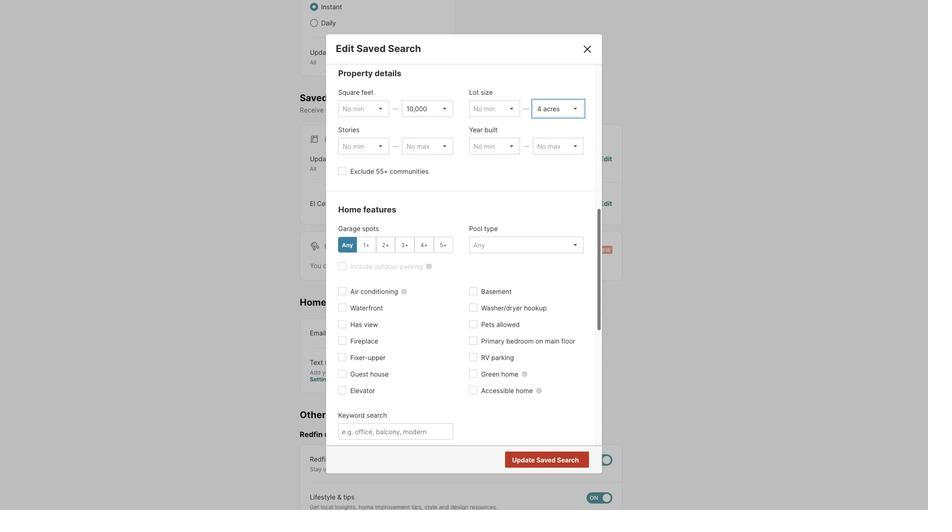 Task type: locate. For each thing, give the bounding box(es) containing it.
2 to from the left
[[447, 466, 453, 472]]

edit button
[[600, 154, 612, 172], [600, 199, 612, 208]]

pets
[[481, 321, 495, 329]]

filters.
[[483, 106, 502, 114]]

daily
[[321, 19, 336, 27]]

1 horizontal spatial your
[[415, 106, 429, 114]]

0 horizontal spatial search
[[367, 411, 387, 419]]

include
[[350, 263, 373, 271]]

e.g. office, balcony, modern text field
[[342, 428, 449, 436]]

in
[[376, 369, 381, 376]]

0 horizontal spatial home
[[300, 297, 326, 308]]

home right accessible
[[516, 387, 533, 395]]

home for green home
[[501, 370, 518, 378]]

0 vertical spatial for
[[324, 136, 337, 144]]

0 vertical spatial home
[[501, 370, 518, 378]]

saved inside button
[[536, 456, 556, 464]]

option group
[[338, 237, 453, 253]]

property
[[338, 69, 373, 78]]

add
[[310, 369, 321, 376]]

1 vertical spatial types
[[334, 155, 351, 163]]

search up details
[[388, 43, 421, 54]]

0 horizontal spatial and
[[398, 466, 408, 472]]

has
[[350, 321, 362, 329]]

phone
[[336, 369, 352, 376]]

on inside saved searches receive timely notifications based on your preferred search filters.
[[406, 106, 413, 114]]

0 vertical spatial update types all
[[310, 48, 351, 66]]

on right the date in the left of the page
[[352, 466, 359, 472]]

fixer-
[[350, 354, 368, 362]]

0 vertical spatial edit button
[[600, 154, 612, 172]]

1 horizontal spatial to
[[447, 466, 453, 472]]

search
[[388, 43, 421, 54], [557, 456, 579, 464]]

0 vertical spatial searches
[[330, 92, 372, 103]]

0 vertical spatial parking
[[400, 263, 423, 271]]

search
[[461, 106, 481, 114], [367, 411, 387, 419]]

update up connect
[[512, 456, 535, 464]]

search up agent.
[[557, 456, 579, 464]]

garage
[[338, 225, 360, 233]]

searching
[[426, 262, 455, 270]]

home
[[338, 205, 361, 215], [300, 297, 326, 308]]

el
[[310, 199, 315, 208]]

0 vertical spatial update
[[310, 48, 332, 56]]

types up property
[[334, 48, 351, 56]]

option group inside edit saved search dialog
[[338, 237, 453, 253]]

types down for sale
[[334, 155, 351, 163]]

5+ radio
[[434, 237, 453, 253]]

no results
[[547, 456, 578, 464]]

all down daily option
[[310, 59, 316, 66]]

on right based
[[406, 106, 413, 114]]

0 horizontal spatial to
[[332, 466, 337, 472]]

house
[[370, 370, 389, 378]]

0 horizontal spatial parking
[[400, 263, 423, 271]]

1 vertical spatial search
[[557, 456, 579, 464]]

2 vertical spatial on
[[352, 466, 359, 472]]

update down daily option
[[310, 48, 332, 56]]

account settings
[[310, 369, 406, 383]]

primary bedroom on main floor
[[481, 337, 575, 345]]

features
[[363, 205, 396, 215]]

1 vertical spatial your
[[322, 369, 334, 376]]

search for edit saved search
[[388, 43, 421, 54]]

edit inside dialog
[[336, 43, 354, 54]]

1 horizontal spatial on
[[406, 106, 413, 114]]

no results button
[[537, 452, 588, 469]]

1 horizontal spatial search
[[461, 106, 481, 114]]

—
[[393, 105, 398, 112], [524, 105, 529, 112], [393, 143, 398, 150], [524, 143, 529, 150]]

option group containing any
[[338, 237, 453, 253]]

lot
[[469, 88, 479, 96]]

2 for from the top
[[324, 242, 337, 250]]

home for accessible home
[[516, 387, 533, 395]]

other emails
[[300, 409, 358, 420]]

redfin for redfin news stay up to date on redfin's tools and features, how to buy or sell a home, and connect with an agent.
[[310, 455, 329, 463]]

include outdoor parking
[[350, 263, 423, 271]]

upper
[[368, 354, 386, 362]]

your inside saved searches receive timely notifications based on your preferred search filters.
[[415, 106, 429, 114]]

1 vertical spatial for
[[324, 242, 337, 250]]

2 vertical spatial update
[[512, 456, 535, 464]]

1 vertical spatial home
[[300, 297, 326, 308]]

for for for sale
[[324, 136, 337, 144]]

your left preferred
[[415, 106, 429, 114]]

add your phone number in
[[310, 369, 382, 376]]

and
[[398, 466, 408, 472], [506, 466, 516, 472]]

saved
[[357, 43, 386, 54], [300, 92, 328, 103], [357, 262, 376, 270], [536, 456, 556, 464]]

edit saved search dialog
[[326, 34, 602, 473]]

and right home,
[[506, 466, 516, 472]]

1 horizontal spatial searches
[[378, 262, 406, 270]]

all up el
[[310, 165, 316, 172]]

&
[[337, 493, 342, 501]]

redfin up the 'stay'
[[310, 455, 329, 463]]

pool
[[469, 225, 482, 233]]

receive
[[300, 106, 324, 114]]

cerrito
[[317, 199, 338, 208]]

or
[[466, 466, 471, 472]]

0 vertical spatial edit
[[336, 43, 354, 54]]

home up accessible home on the right of page
[[501, 370, 518, 378]]

to left buy
[[447, 466, 453, 472]]

on inside redfin news stay up to date on redfin's tools and features, how to buy or sell a home, and connect with an agent.
[[352, 466, 359, 472]]

for sale
[[324, 136, 355, 144]]

green home
[[481, 370, 518, 378]]

0 horizontal spatial searches
[[330, 92, 372, 103]]

0 vertical spatial search
[[388, 43, 421, 54]]

conditioning
[[361, 287, 398, 296]]

on for news
[[352, 466, 359, 472]]

for rent
[[324, 242, 356, 250]]

test
[[340, 199, 353, 208]]

main
[[545, 337, 560, 345]]

search down 'lot'
[[461, 106, 481, 114]]

stay
[[310, 466, 322, 472]]

2 all from the top
[[310, 165, 316, 172]]

your up settings
[[322, 369, 334, 376]]

1 vertical spatial redfin
[[310, 455, 329, 463]]

rv parking
[[481, 354, 514, 362]]

1 vertical spatial update types all
[[310, 155, 351, 172]]

0 vertical spatial search
[[461, 106, 481, 114]]

2 update types all from the top
[[310, 155, 351, 172]]

for
[[324, 136, 337, 144], [324, 242, 337, 250]]

searches up notifications
[[330, 92, 372, 103]]

update types all
[[310, 48, 351, 66], [310, 155, 351, 172]]

0 vertical spatial home
[[338, 205, 361, 215]]

1 vertical spatial searches
[[378, 262, 406, 270]]

1 horizontal spatial and
[[506, 466, 516, 472]]

lifestyle
[[310, 493, 336, 501]]

Daily radio
[[310, 19, 318, 27]]

for for for rent
[[324, 242, 337, 250]]

guest house
[[350, 370, 389, 378]]

1 horizontal spatial search
[[557, 456, 579, 464]]

for left rent
[[324, 242, 337, 250]]

home inside edit saved search dialog
[[338, 205, 361, 215]]

1 vertical spatial all
[[310, 165, 316, 172]]

1 vertical spatial search
[[367, 411, 387, 419]]

0 horizontal spatial on
[[352, 466, 359, 472]]

update down for sale
[[310, 155, 332, 163]]

parking down the "3+" option
[[400, 263, 423, 271]]

1 update types all from the top
[[310, 48, 351, 66]]

saved up with
[[536, 456, 556, 464]]

on for searches
[[406, 106, 413, 114]]

home up garage
[[338, 205, 361, 215]]

parking up 'green home'
[[491, 354, 514, 362]]

redfin down other on the left of the page
[[300, 430, 323, 439]]

air
[[350, 287, 359, 296]]

search inside button
[[557, 456, 579, 464]]

redfin inside redfin news stay up to date on redfin's tools and features, how to buy or sell a home, and connect with an agent.
[[310, 455, 329, 463]]

search up e.g. office, balcony, modern text box
[[367, 411, 387, 419]]

0 vertical spatial on
[[406, 106, 413, 114]]

notifications
[[346, 106, 383, 114]]

0 vertical spatial your
[[415, 106, 429, 114]]

1 edit button from the top
[[600, 154, 612, 172]]

air conditioning
[[350, 287, 398, 296]]

update types all down for sale
[[310, 155, 351, 172]]

None checkbox
[[586, 492, 612, 504]]

elevator
[[350, 387, 375, 395]]

and right "tools"
[[398, 466, 408, 472]]

create
[[336, 262, 355, 270]]

1 for from the top
[[324, 136, 337, 144]]

exclude
[[350, 167, 374, 175]]

on left the main at the bottom right of the page
[[536, 337, 543, 345]]

saved down 1+ option
[[357, 262, 376, 270]]

0 horizontal spatial search
[[388, 43, 421, 54]]

to right "up"
[[332, 466, 337, 472]]

home for home tours
[[300, 297, 326, 308]]

1 horizontal spatial home
[[338, 205, 361, 215]]

1 vertical spatial parking
[[491, 354, 514, 362]]

update inside button
[[512, 456, 535, 464]]

rv
[[481, 354, 490, 362]]

1 vertical spatial on
[[536, 337, 543, 345]]

home tours
[[300, 297, 353, 308]]

1+
[[363, 241, 370, 248]]

0 vertical spatial redfin
[[300, 430, 323, 439]]

for left sale
[[324, 136, 337, 144]]

0 vertical spatial all
[[310, 59, 316, 66]]

list box
[[338, 100, 389, 117], [402, 100, 453, 117], [469, 100, 520, 117], [533, 100, 584, 117], [338, 138, 389, 154], [402, 138, 453, 154], [469, 138, 520, 154], [533, 138, 584, 154], [469, 237, 584, 253]]

sell
[[473, 466, 482, 472]]

2+
[[382, 241, 389, 248]]

2 horizontal spatial on
[[536, 337, 543, 345]]

search inside saved searches receive timely notifications based on your preferred search filters.
[[461, 106, 481, 114]]

1 vertical spatial edit
[[600, 155, 612, 163]]

all
[[310, 59, 316, 66], [310, 165, 316, 172]]

1 vertical spatial home
[[516, 387, 533, 395]]

0 vertical spatial types
[[334, 48, 351, 56]]

searches down 2+ option
[[378, 262, 406, 270]]

text (sms)
[[310, 358, 343, 366]]

el cerrito test 1
[[310, 199, 358, 208]]

number
[[354, 369, 374, 376]]

5+
[[440, 241, 447, 248]]

2 types from the top
[[334, 155, 351, 163]]

buy
[[454, 466, 464, 472]]

edit saved search element
[[336, 43, 573, 54]]

None checkbox
[[586, 454, 612, 466]]

built
[[485, 126, 498, 134]]

home left tours
[[300, 297, 326, 308]]

Instant radio
[[310, 3, 318, 11]]

update types all up property
[[310, 48, 351, 66]]

— for stories
[[393, 143, 398, 150]]

saved up receive
[[300, 92, 328, 103]]

1 vertical spatial edit button
[[600, 199, 612, 208]]

55+
[[376, 167, 388, 175]]

sale
[[339, 136, 355, 144]]



Task type: describe. For each thing, give the bounding box(es) containing it.
0 horizontal spatial your
[[322, 369, 334, 376]]

hookup
[[524, 304, 547, 312]]

searches inside saved searches receive timely notifications based on your preferred search filters.
[[330, 92, 372, 103]]

with
[[541, 466, 552, 472]]

allowed
[[497, 321, 520, 329]]

stories
[[338, 126, 360, 134]]

1 to from the left
[[332, 466, 337, 472]]

1
[[355, 199, 358, 208]]

agent.
[[562, 466, 579, 472]]

1 vertical spatial update
[[310, 155, 332, 163]]

you can create saved searches while searching for
[[310, 262, 467, 270]]

square
[[338, 88, 360, 96]]

date
[[339, 466, 351, 472]]

an
[[554, 466, 561, 472]]

can
[[323, 262, 334, 270]]

primary
[[481, 337, 505, 345]]

on inside edit saved search dialog
[[536, 337, 543, 345]]

home features
[[338, 205, 396, 215]]

2 and from the left
[[506, 466, 516, 472]]

— for year built
[[524, 143, 529, 150]]

redfin for redfin updates
[[300, 430, 323, 439]]

instant
[[321, 3, 342, 11]]

1 horizontal spatial parking
[[491, 354, 514, 362]]

garage spots
[[338, 225, 379, 233]]

outdoor
[[374, 263, 398, 271]]

other
[[300, 409, 326, 420]]

tools
[[383, 466, 396, 472]]

property details
[[338, 69, 401, 78]]

while
[[408, 262, 424, 270]]

4+
[[420, 241, 428, 248]]

basement
[[481, 287, 512, 296]]

washer/dryer
[[481, 304, 522, 312]]

settings
[[310, 376, 333, 383]]

preferred
[[430, 106, 459, 114]]

year
[[469, 126, 483, 134]]

has view
[[350, 321, 378, 329]]

up
[[323, 466, 330, 472]]

search inside dialog
[[367, 411, 387, 419]]

search for update saved search
[[557, 456, 579, 464]]

update saved search button
[[505, 452, 589, 468]]

features,
[[409, 466, 433, 472]]

feet
[[362, 88, 374, 96]]

email
[[310, 329, 326, 337]]

home for home features
[[338, 205, 361, 215]]

based
[[385, 106, 404, 114]]

fixer-upper
[[350, 354, 386, 362]]

lifestyle & tips
[[310, 493, 354, 501]]

details
[[375, 69, 401, 78]]

no
[[547, 456, 555, 464]]

results
[[557, 456, 578, 464]]

1 and from the left
[[398, 466, 408, 472]]

communities
[[390, 167, 429, 175]]

Any radio
[[338, 237, 357, 253]]

view
[[364, 321, 378, 329]]

update saved search
[[512, 456, 579, 464]]

— for square feet
[[393, 105, 398, 112]]

edit saved search
[[336, 43, 421, 54]]

saved up property details
[[357, 43, 386, 54]]

pets allowed
[[481, 321, 520, 329]]

saved searches receive timely notifications based on your preferred search filters.
[[300, 92, 502, 114]]

text
[[310, 358, 323, 366]]

rent
[[339, 242, 356, 250]]

— for lot size
[[524, 105, 529, 112]]

1+ radio
[[357, 237, 376, 253]]

floor
[[561, 337, 575, 345]]

waterfront
[[350, 304, 383, 312]]

tips
[[343, 493, 354, 501]]

tours
[[329, 297, 353, 308]]

home,
[[488, 466, 505, 472]]

2+ radio
[[376, 237, 395, 253]]

washer/dryer hookup
[[481, 304, 547, 312]]

fireplace
[[350, 337, 378, 345]]

for
[[457, 262, 466, 270]]

how
[[435, 466, 446, 472]]

2 vertical spatial edit
[[600, 199, 612, 208]]

a
[[483, 466, 487, 472]]

square feet
[[338, 88, 374, 96]]

accessible
[[481, 387, 514, 395]]

accessible home
[[481, 387, 533, 395]]

1 types from the top
[[334, 48, 351, 56]]

2 edit button from the top
[[600, 199, 612, 208]]

1 all from the top
[[310, 59, 316, 66]]

redfin updates
[[300, 430, 354, 439]]

exclude 55+ communities
[[350, 167, 429, 175]]

saved inside saved searches receive timely notifications based on your preferred search filters.
[[300, 92, 328, 103]]

guest
[[350, 370, 368, 378]]

year built
[[469, 126, 498, 134]]

3+ radio
[[395, 237, 414, 253]]

(sms)
[[325, 358, 343, 366]]

4+ radio
[[414, 237, 434, 253]]

spots
[[362, 225, 379, 233]]



Task type: vqa. For each thing, say whether or not it's contained in the screenshot.
left the Nov
no



